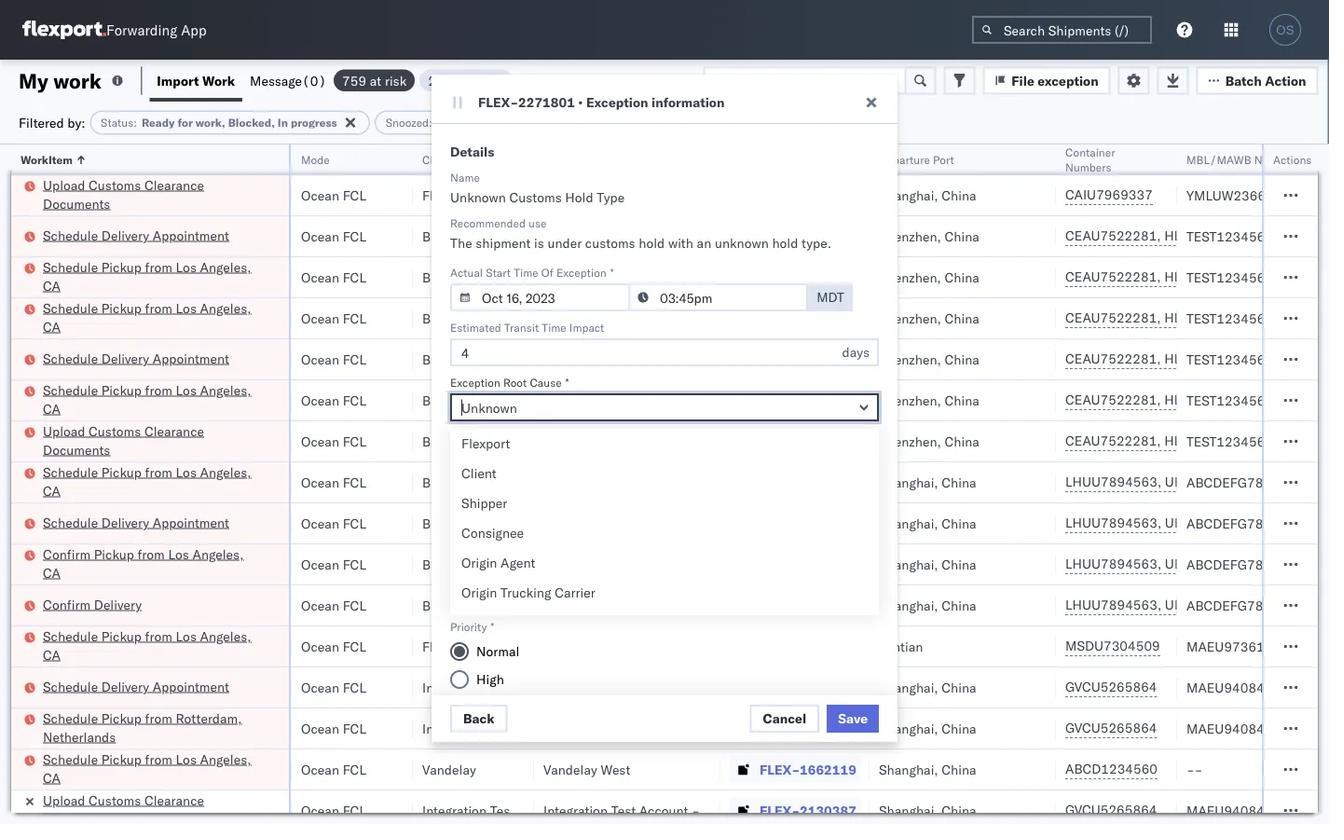 Task type: vqa. For each thing, say whether or not it's contained in the screenshot.
Steering
no



Task type: describe. For each thing, give the bounding box(es) containing it.
estimated transit time impact
[[450, 320, 605, 334]]

mst, up 12:59 am mst, jan 25, 2023
[[86, 720, 118, 737]]

list box containing flexport
[[450, 429, 879, 824]]

details
[[450, 144, 495, 160]]

1 9:30 from the top
[[31, 679, 59, 696]]

cause
[[530, 375, 562, 389]]

1
[[450, 596, 458, 612]]

5 resize handle column header from the left
[[512, 145, 534, 824]]

container numbers button
[[1056, 141, 1159, 174]]

1 upload from the top
[[43, 177, 85, 193]]

0 vertical spatial 23,
[[149, 556, 169, 572]]

los for sixth schedule pickup from los angeles, ca link from the top of the page
[[176, 751, 197, 767]]

schedule pickup from los angeles, ca for 2nd schedule pickup from los angeles, ca link from the bottom of the page
[[43, 628, 251, 663]]

from for 3rd schedule pickup from los angeles, ca link from the top
[[145, 382, 172, 398]]

schedule pickup from rotterdam, netherlands button
[[43, 709, 265, 748]]

msdu7304509
[[1066, 638, 1161, 654]]

24,
[[150, 597, 170, 614]]

from for sixth schedule pickup from los angeles, ca link from the top of the page
[[145, 751, 172, 767]]

9,
[[158, 433, 170, 449]]

4 lhuu7894563, uetu5238478 from the top
[[1066, 597, 1256, 613]]

normal
[[476, 643, 520, 660]]

delivery for third schedule delivery appointment button from the bottom of the page
[[101, 350, 149, 366]]

actual
[[450, 265, 483, 279]]

mst, left 9,
[[95, 433, 127, 449]]

2 hlxu8034 from the top
[[1264, 269, 1330, 285]]

1:00
[[31, 187, 59, 203]]

mst, down 5:00 pm mst, dec 23, 2022
[[87, 597, 119, 614]]

ymluw236679313
[[1187, 187, 1307, 203]]

shipment
[[476, 235, 531, 251]]

2 14, from the top
[[158, 515, 178, 531]]

attach files
[[450, 430, 511, 444]]

28,
[[145, 802, 165, 819]]

9 ocean fcl from the top
[[301, 515, 366, 531]]

759
[[342, 72, 367, 89]]

1 gvcu5265864 from the top
[[1066, 679, 1158, 695]]

5 schedule pickup from los angeles, ca link from the top
[[43, 627, 265, 664]]

2 schedule delivery appointment button from the top
[[43, 349, 229, 370]]

1 vertical spatial exception
[[557, 265, 607, 279]]

3 5, from the top
[[159, 310, 171, 326]]

10 resize handle column header from the left
[[1296, 145, 1318, 824]]

6 resize handle column header from the left
[[698, 145, 721, 824]]

delivery for 4th schedule delivery appointment button from the bottom of the page
[[101, 227, 149, 243]]

7:00 am mst, dec 24, 2022
[[31, 597, 206, 614]]

5 12:59 am mdt, nov 5, 2022 from the top
[[31, 392, 206, 408]]

schedule pickup from rotterdam, netherlands
[[43, 710, 242, 745]]

cancel button
[[750, 705, 820, 733]]

los for sixth schedule pickup from los angeles, ca link from the bottom of the page
[[176, 259, 197, 275]]

2 test123456 from the top
[[1187, 269, 1266, 285]]

reset
[[552, 72, 588, 88]]

confirm pickup from los angeles, ca button
[[43, 545, 265, 584]]

los for 3rd schedule pickup from los angeles, ca link from the bottom
[[176, 464, 197, 480]]

batch action
[[1226, 72, 1307, 89]]

4 5, from the top
[[159, 351, 171, 367]]

0 vertical spatial consignee
[[513, 187, 575, 203]]

0 horizontal spatial --
[[544, 187, 560, 203]]

1 hlxu6269489, from the top
[[1165, 228, 1260, 244]]

carrier
[[555, 585, 596, 601]]

1 vertical spatial consignee
[[462, 525, 524, 541]]

origin trucking carrier
[[462, 585, 596, 601]]

2 uetu5238478 from the top
[[1165, 515, 1256, 531]]

6 schedule pickup from los angeles, ca button from the top
[[43, 750, 265, 789]]

time
[[633, 596, 659, 612]]

mst, up "9:30 pm mst, jan 28, 2023"
[[95, 761, 127, 778]]

1 horizontal spatial risk
[[515, 116, 534, 130]]

3 2130387 from the top
[[800, 802, 857, 819]]

5 shenzhen, from the top
[[879, 392, 942, 408]]

5 ceau7522281, from the top
[[1066, 392, 1161, 408]]

schedule delivery appointment for schedule delivery appointment "link" for third schedule delivery appointment button from the bottom of the page
[[43, 350, 229, 366]]

actual start time of exception *
[[450, 265, 614, 279]]

3 upload from the top
[[43, 792, 85, 808]]

sla 1 days, 0 hours from reporting time
[[450, 579, 659, 612]]

1 lhuu7894563, from the top
[[1066, 474, 1162, 490]]

hours
[[508, 596, 542, 612]]

schedule delivery appointment link for 4th schedule delivery appointment button from the bottom of the page
[[43, 226, 229, 245]]

2023 right 13,
[[178, 638, 210, 655]]

file
[[1012, 72, 1035, 89]]

jan left 13,
[[130, 638, 151, 655]]

1 integration from the top
[[544, 679, 608, 696]]

shipper
[[462, 495, 507, 511]]

2 lagerfeld from the top
[[731, 720, 786, 737]]

cancel
[[763, 710, 807, 727]]

use
[[529, 216, 547, 230]]

from for 2nd schedule pickup from los angeles, ca link from the bottom of the page
[[145, 628, 172, 644]]

delivery for 3rd schedule delivery appointment button
[[101, 514, 149, 531]]

4 hlxu8034 from the top
[[1264, 351, 1330, 367]]

mst, down 12:59 am mst, jan 25, 2023
[[86, 802, 118, 819]]

2 karl from the top
[[703, 720, 727, 737]]

1 lhuu7894563, uetu5238478 from the top
[[1066, 474, 1256, 490]]

1 demo from the top
[[475, 187, 509, 203]]

1 resize handle column header from the left
[[204, 145, 227, 824]]

workitem
[[21, 152, 73, 166]]

filtered by:
[[19, 114, 85, 131]]

12:00 am mst, nov 9, 2022
[[31, 433, 205, 449]]

1 hlxu8034 from the top
[[1264, 228, 1330, 244]]

no
[[437, 116, 452, 130]]

departure port
[[879, 152, 954, 166]]

deadline button
[[21, 148, 208, 167]]

pickup for 'confirm pickup from los angeles, ca' link
[[94, 546, 134, 562]]

: for snoozed
[[429, 116, 432, 130]]

ready
[[142, 116, 175, 130]]

6 ceau7522281, from the top
[[1066, 433, 1161, 449]]

2 vertical spatial exception
[[450, 375, 501, 389]]

12:59 am mst, jan 25, 2023
[[31, 761, 210, 778]]

customs down hours
[[504, 614, 556, 631]]

in
[[278, 116, 288, 130]]

at
[[501, 116, 512, 130]]

reporting
[[576, 596, 630, 612]]

6 12:59 from the top
[[31, 474, 67, 490]]

unknown
[[715, 235, 769, 251]]

origin agent
[[462, 555, 536, 571]]

3 karl from the top
[[703, 802, 727, 819]]

205
[[428, 72, 452, 89]]

file exception
[[1012, 72, 1099, 89]]

confirm delivery button
[[43, 595, 142, 616]]

1 9:30 pm mst, jan 23, 2023 from the top
[[31, 679, 201, 696]]

appointment for schedule delivery appointment "link" for third schedule delivery appointment button from the bottom of the page
[[153, 350, 229, 366]]

type
[[597, 189, 625, 206]]

0 vertical spatial exception
[[586, 94, 649, 110]]

1 hold from the left
[[639, 235, 665, 251]]

mst, down 12:59 am mst, jan 13, 2023
[[86, 679, 118, 696]]

1 test123456 from the top
[[1187, 228, 1266, 244]]

ca for 2nd schedule pickup from los angeles, ca link from the bottom of the page
[[43, 647, 61, 663]]

5:00 pm mst, dec 23, 2022
[[31, 556, 204, 572]]

schedule pickup from los angeles, ca for 3rd schedule pickup from los angeles, ca link from the top
[[43, 382, 251, 417]]

mst, up 5:00 pm mst, dec 23, 2022
[[95, 515, 127, 531]]

assignee
[[450, 524, 496, 538]]

schedule pickup from rotterdam, netherlands link
[[43, 709, 265, 746]]

2 vertical spatial consignee
[[513, 638, 575, 655]]

2 shenzhen, china from the top
[[879, 269, 980, 285]]

confirm for confirm delivery
[[43, 596, 91, 613]]

unknown
[[450, 189, 506, 206]]

7 ocean fcl from the top
[[301, 433, 366, 449]]

my
[[19, 68, 48, 93]]

export customs agent
[[462, 614, 594, 631]]

numbers for mbl/mawb numbers
[[1255, 152, 1301, 166]]

container numbers
[[1066, 145, 1116, 174]]

customs for 1st upload customs clearance documents link from the bottom
[[89, 792, 141, 808]]

trucking
[[501, 585, 551, 601]]

2 shanghai, china from the top
[[879, 474, 977, 490]]

4 shanghai, china from the top
[[879, 556, 977, 572]]

departure port button
[[870, 148, 1038, 167]]

3 : from the left
[[534, 116, 537, 130]]

2 maeu9408431 from the top
[[1187, 720, 1281, 737]]

schedule delivery appointment link for third schedule delivery appointment button from the bottom of the page
[[43, 349, 229, 368]]

11 fcl from the top
[[343, 597, 366, 614]]

mode button
[[292, 148, 394, 167]]

exception
[[1038, 72, 1099, 89]]

app
[[181, 21, 207, 39]]

7 fcl from the top
[[343, 433, 366, 449]]

ca for sixth schedule pickup from los angeles, ca link from the top of the page
[[43, 770, 61, 786]]

3 test123456 from the top
[[1187, 310, 1266, 326]]

delivery for confirm delivery button
[[94, 596, 142, 613]]

confirm pickup from los angeles, ca link
[[43, 545, 265, 582]]

los for 3rd schedule pickup from los angeles, ca link from the top
[[176, 382, 197, 398]]

appointment for 3rd schedule delivery appointment button schedule delivery appointment "link"
[[153, 514, 229, 531]]

11 ocean fcl from the top
[[301, 597, 366, 614]]

yantian
[[879, 638, 923, 655]]

3 abcdefg78456546 from the top
[[1187, 556, 1312, 572]]

5 ceau7522281, hlxu6269489, hlxu8034 from the top
[[1066, 392, 1330, 408]]

actions
[[1274, 152, 1312, 166]]

snoozed : no
[[386, 116, 452, 130]]

pickup for fifth schedule pickup from los angeles, ca link from the bottom
[[101, 300, 142, 316]]

jan left 25,
[[130, 761, 151, 778]]

los for 'confirm pickup from los angeles, ca' link
[[168, 546, 189, 562]]

appointment for schedule delivery appointment "link" for 4th schedule delivery appointment button from the bottom of the page
[[153, 227, 229, 243]]

customs
[[585, 235, 636, 251]]

schedule pickup from los angeles, ca for sixth schedule pickup from los angeles, ca link from the bottom of the page
[[43, 259, 251, 294]]

schedule delivery appointment link for fourth schedule delivery appointment button from the top
[[43, 677, 229, 696]]

1 vertical spatial flexport
[[462, 435, 510, 452]]

deadline
[[31, 152, 76, 166]]

3 gvcu5265864 from the top
[[1066, 802, 1158, 818]]

4 lhuu7894563, from the top
[[1066, 597, 1162, 613]]

2 schedule pickup from los angeles, ca link from the top
[[43, 299, 265, 336]]

import work button
[[150, 60, 242, 102]]

netherlands
[[43, 729, 116, 745]]

forwarding app link
[[22, 21, 207, 39]]

6 shenzhen, from the top
[[879, 433, 942, 449]]

3 shenzhen, from the top
[[879, 310, 942, 326]]

3 schedule pickup from los angeles, ca link from the top
[[43, 381, 265, 418]]

snoozed
[[386, 116, 429, 130]]

4 abcdefg78456546 from the top
[[1187, 597, 1312, 614]]

flexport. image
[[22, 21, 106, 39]]

dec down 12:00 am mst, nov 9, 2022
[[130, 474, 155, 490]]

3 pm from the top
[[62, 720, 83, 737]]

los for fifth schedule pickup from los angeles, ca link from the bottom
[[176, 300, 197, 316]]

10 ocean fcl from the top
[[301, 556, 366, 572]]

is
[[534, 235, 544, 251]]

aug
[[123, 187, 148, 203]]

3 resize handle column header from the left
[[269, 145, 292, 824]]

filters
[[655, 72, 692, 88]]

3 integration test account - karl lagerfeld from the top
[[544, 802, 786, 819]]

2023 up 25,
[[168, 720, 201, 737]]

2 shenzhen, from the top
[[879, 269, 942, 285]]

Enter integers only number field
[[450, 338, 879, 366]]

3 shenzhen, china from the top
[[879, 310, 980, 326]]

4 hlxu6269489, from the top
[[1165, 351, 1260, 367]]

mst, up confirm delivery
[[86, 556, 118, 572]]

jan left 28,
[[121, 802, 142, 819]]

4 uetu5238478 from the top
[[1165, 597, 1256, 613]]

2023 right 25,
[[178, 761, 210, 778]]

5 schedule pickup from los angeles, ca button from the top
[[43, 627, 265, 666]]

recommended
[[450, 216, 526, 230]]

forwarding app
[[106, 21, 207, 39]]

jan up the schedule pickup from rotterdam, netherlands at the bottom left
[[121, 679, 142, 696]]

1 karl from the top
[[703, 679, 727, 696]]

customs for 2nd upload customs clearance documents link from the bottom of the page
[[89, 423, 141, 439]]

at risk : overdue, due soon
[[501, 116, 643, 130]]

2 pm from the top
[[62, 679, 83, 696]]

4 resize handle column header from the left
[[391, 145, 413, 824]]

205 on track
[[428, 72, 504, 89]]

4 ceau7522281, hlxu6269489, hlxu8034 from the top
[[1066, 351, 1330, 367]]

0 horizontal spatial agent
[[501, 555, 536, 571]]

ca for 'confirm pickup from los angeles, ca' link
[[43, 565, 61, 581]]

2 1846748 from the top
[[800, 269, 857, 285]]

mbl/mawb numbers
[[1187, 152, 1301, 166]]

4 test123456 from the top
[[1187, 351, 1266, 367]]

(0)
[[302, 72, 326, 89]]

6 test123456 from the top
[[1187, 433, 1266, 449]]

export
[[462, 614, 500, 631]]

19,
[[151, 187, 171, 203]]

from for 3rd schedule pickup from los angeles, ca link from the bottom
[[145, 464, 172, 480]]

for
[[178, 116, 193, 130]]

from for 'confirm pickup from los angeles, ca' link
[[138, 546, 165, 562]]

2 9:30 from the top
[[31, 720, 59, 737]]

1 12:59 am mst, dec 14, 2022 from the top
[[31, 474, 214, 490]]

1662119
[[800, 761, 857, 778]]

to
[[591, 72, 603, 88]]

mst, down 7:00 am mst, dec 24, 2022 at bottom
[[95, 638, 127, 655]]

1 schedule pickup from los angeles, ca link from the top
[[43, 258, 265, 295]]

flex-2271801 • exception information
[[478, 94, 725, 110]]

departure
[[879, 152, 930, 166]]

15 ocean fcl from the top
[[301, 761, 366, 778]]

schedule delivery appointment for schedule delivery appointment "link" for 4th schedule delivery appointment button from the bottom of the page
[[43, 227, 229, 243]]

2 5, from the top
[[159, 269, 171, 285]]

7 resize handle column header from the left
[[848, 145, 870, 824]]

name inside name unknown customs hold type
[[450, 170, 480, 184]]

9 12:59 from the top
[[31, 761, 67, 778]]

batch
[[1226, 72, 1262, 89]]

6 ceau7522281, hlxu6269489, hlxu8034 from the top
[[1066, 433, 1330, 449]]

8 resize handle column header from the left
[[1034, 145, 1056, 824]]

appointment for schedule delivery appointment "link" for fourth schedule delivery appointment button from the top
[[153, 678, 229, 695]]

3 schedule pickup from los angeles, ca button from the top
[[43, 381, 265, 420]]



Task type: locate. For each thing, give the bounding box(es) containing it.
1 schedule from the top
[[43, 227, 98, 243]]

0 vertical spatial upload customs clearance documents button
[[43, 176, 265, 215]]

1 horizontal spatial --
[[1187, 761, 1203, 778]]

name down client name "button"
[[450, 170, 480, 184]]

lagerfeld down flex-1662119
[[731, 802, 786, 819]]

mbl/mawb
[[1187, 152, 1252, 166]]

0 vertical spatial risk
[[385, 72, 407, 89]]

3 fcl from the top
[[343, 269, 366, 285]]

MMM D, YYYY text field
[[450, 283, 630, 311]]

2 horizontal spatial *
[[611, 265, 614, 279]]

1 vertical spatial time
[[542, 320, 567, 334]]

0
[[497, 596, 505, 612]]

1 uetu5238478 from the top
[[1165, 474, 1256, 490]]

6 shanghai, china from the top
[[879, 679, 977, 696]]

my work
[[19, 68, 102, 93]]

from for sixth schedule pickup from los angeles, ca link from the bottom of the page
[[145, 259, 172, 275]]

gvcu5265864 up abcd1234560
[[1066, 720, 1158, 736]]

list box
[[450, 429, 879, 824]]

4 ca from the top
[[43, 483, 61, 499]]

4 12:59 from the top
[[31, 351, 67, 367]]

8 shanghai, from the top
[[879, 761, 939, 778]]

agent up trucking
[[501, 555, 536, 571]]

4 flex-1846748 from the top
[[760, 351, 857, 367]]

consignee up "use" in the top left of the page
[[513, 187, 575, 203]]

pm down 12:59 am mst, jan 25, 2023
[[62, 802, 83, 819]]

4 ceau7522281, from the top
[[1066, 351, 1161, 367]]

1 vertical spatial account
[[639, 720, 689, 737]]

ca for sixth schedule pickup from los angeles, ca link from the bottom of the page
[[43, 277, 61, 294]]

0 vertical spatial 9:30 pm mst, jan 23, 2023
[[31, 679, 201, 696]]

:
[[134, 116, 137, 130], [429, 116, 432, 130], [534, 116, 537, 130]]

2022
[[174, 187, 207, 203], [174, 228, 206, 244], [174, 269, 206, 285], [174, 310, 206, 326], [174, 351, 206, 367], [174, 392, 206, 408], [173, 433, 205, 449], [181, 474, 214, 490], [181, 515, 214, 531], [172, 556, 204, 572], [173, 597, 206, 614]]

0 vertical spatial demo
[[475, 187, 509, 203]]

14, up 'confirm pickup from los angeles, ca' link
[[158, 515, 178, 531]]

from inside the schedule pickup from rotterdam, netherlands
[[145, 710, 172, 726]]

12 ocean fcl from the top
[[301, 638, 366, 655]]

4 shenzhen, from the top
[[879, 351, 942, 367]]

0 vertical spatial clearance
[[144, 177, 204, 193]]

schedule delivery appointment button up 12:00 am mst, nov 9, 2022
[[43, 349, 229, 370]]

dec up confirm pickup from los angeles, ca
[[130, 515, 155, 531]]

exception left root
[[450, 375, 501, 389]]

3 12:59 from the top
[[31, 310, 67, 326]]

appointment up 'confirm pickup from los angeles, ca' link
[[153, 514, 229, 531]]

maeu9408431
[[1187, 679, 1281, 696], [1187, 720, 1281, 737], [1187, 802, 1281, 819]]

time right transit
[[542, 320, 567, 334]]

1 vertical spatial upload customs clearance documents button
[[43, 422, 265, 461]]

1 vertical spatial upload
[[43, 423, 85, 439]]

pickup for 3rd schedule pickup from los angeles, ca link from the bottom
[[101, 464, 142, 480]]

client inside client name "button"
[[422, 152, 453, 166]]

jan
[[130, 638, 151, 655], [121, 679, 142, 696], [121, 720, 142, 737], [130, 761, 151, 778], [121, 802, 142, 819]]

1846748
[[800, 228, 857, 244], [800, 269, 857, 285], [800, 310, 857, 326], [800, 351, 857, 367], [800, 392, 857, 408]]

documents down 12:59 am mst, jan 25, 2023
[[43, 811, 110, 824]]

schedule delivery appointment for 3rd schedule delivery appointment button schedule delivery appointment "link"
[[43, 514, 229, 531]]

0 horizontal spatial :
[[134, 116, 137, 130]]

customs up "use" in the top left of the page
[[510, 189, 562, 206]]

exception root cause *
[[450, 375, 569, 389]]

integration test account - karl lagerfeld
[[544, 679, 786, 696], [544, 720, 786, 737], [544, 802, 786, 819]]

delivery up 12:00 am mst, nov 9, 2022
[[101, 350, 149, 366]]

start
[[486, 265, 511, 279]]

delivery for fourth schedule delivery appointment button from the top
[[101, 678, 149, 695]]

jan up 12:59 am mst, jan 25, 2023
[[121, 720, 142, 737]]

container
[[1066, 145, 1116, 159]]

13 ocean fcl from the top
[[301, 679, 366, 696]]

from for fifth schedule pickup from los angeles, ca link from the bottom
[[145, 300, 172, 316]]

2023 up rotterdam,
[[168, 679, 201, 696]]

759 at risk
[[342, 72, 407, 89]]

2 vertical spatial integration test account - karl lagerfeld
[[544, 802, 786, 819]]

-- right abcd1234560
[[1187, 761, 1203, 778]]

1 horizontal spatial time
[[542, 320, 567, 334]]

0 horizontal spatial numbers
[[1066, 160, 1112, 174]]

documents down "deadline"
[[43, 195, 110, 212]]

1 horizontal spatial client
[[462, 465, 497, 482]]

origin for origin trucking carrier
[[462, 585, 497, 601]]

9:30 up netherlands
[[31, 679, 59, 696]]

customs inside name unknown customs hold type
[[510, 189, 562, 206]]

pickup for 2nd schedule pickup from los angeles, ca link from the bottom of the page
[[101, 628, 142, 644]]

type.
[[802, 235, 832, 251]]

0 vertical spatial lagerfeld
[[731, 679, 786, 696]]

2 lhuu7894563, from the top
[[1066, 515, 1162, 531]]

0 horizontal spatial client
[[422, 152, 453, 166]]

0 vertical spatial karl
[[703, 679, 727, 696]]

5 ca from the top
[[43, 565, 61, 581]]

0 vertical spatial account
[[639, 679, 689, 696]]

9:30 pm mst, jan 23, 2023 down 12:59 am mst, jan 13, 2023
[[31, 679, 201, 696]]

customs for 1st upload customs clearance documents link from the top
[[89, 177, 141, 193]]

1 vertical spatial 2130387
[[800, 720, 857, 737]]

flex-
[[478, 94, 518, 110], [760, 228, 800, 244], [760, 269, 800, 285], [760, 310, 800, 326], [760, 351, 800, 367], [760, 392, 800, 408], [760, 679, 800, 696], [760, 720, 800, 737], [760, 761, 800, 778], [760, 802, 800, 819]]

2 upload from the top
[[43, 423, 85, 439]]

from inside confirm pickup from los angeles, ca
[[138, 546, 165, 562]]

import work
[[157, 72, 235, 89]]

status
[[101, 116, 134, 130]]

14 fcl from the top
[[343, 720, 366, 737]]

schedule delivery appointment up confirm pickup from los angeles, ca
[[43, 514, 229, 531]]

2 vertical spatial 23,
[[145, 720, 165, 737]]

2 lhuu7894563, uetu5238478 from the top
[[1066, 515, 1256, 531]]

lagerfeld
[[731, 679, 786, 696], [731, 720, 786, 737], [731, 802, 786, 819]]

confirm pickup from los angeles, ca
[[43, 546, 244, 581]]

2 abcdefg78456546 from the top
[[1187, 515, 1312, 531]]

schedule inside the schedule pickup from rotterdam, netherlands
[[43, 710, 98, 726]]

pickup for sixth schedule pickup from los angeles, ca link from the bottom of the page
[[101, 259, 142, 275]]

1 vertical spatial confirm
[[43, 596, 91, 613]]

9:30 down netherlands
[[31, 802, 59, 819]]

name up the "unknown"
[[455, 152, 485, 166]]

9:30 pm mst, jan 23, 2023 up 12:59 am mst, jan 25, 2023
[[31, 720, 201, 737]]

customs down the deadline button
[[89, 177, 141, 193]]

mst, down 12:00 am mst, nov 9, 2022
[[95, 474, 127, 490]]

integration test account - karl lagerfeld up west
[[544, 720, 786, 737]]

pm up 12:59 am mst, jan 25, 2023
[[62, 720, 83, 737]]

karl
[[703, 679, 727, 696], [703, 720, 727, 737], [703, 802, 727, 819]]

account
[[639, 679, 689, 696], [639, 720, 689, 737], [639, 802, 689, 819]]

client for client
[[462, 465, 497, 482]]

0 vertical spatial agent
[[501, 555, 536, 571]]

7 12:59 from the top
[[31, 515, 67, 531]]

mst,
[[95, 433, 127, 449], [95, 474, 127, 490], [95, 515, 127, 531], [86, 556, 118, 572], [87, 597, 119, 614], [95, 638, 127, 655], [86, 679, 118, 696], [86, 720, 118, 737], [95, 761, 127, 778], [86, 802, 118, 819]]

8 shanghai, china from the top
[[879, 761, 977, 778]]

1 horizontal spatial :
[[429, 116, 432, 130]]

os
[[1277, 23, 1295, 37]]

confirm for confirm pickup from los angeles, ca
[[43, 546, 91, 562]]

16 ocean fcl from the top
[[301, 802, 366, 819]]

3 ceau7522281, from the top
[[1066, 310, 1161, 326]]

6 schedule pickup from los angeles, ca from the top
[[43, 751, 251, 786]]

1 vertical spatial integration
[[544, 720, 608, 737]]

confirm down 5:00 in the bottom left of the page
[[43, 596, 91, 613]]

2 12:59 am mdt, nov 5, 2022 from the top
[[31, 269, 206, 285]]

0 vertical spatial upload customs clearance documents
[[43, 177, 204, 212]]

12:59 am mst, dec 14, 2022 down 12:00 am mst, nov 9, 2022
[[31, 474, 214, 490]]

exception down under
[[557, 265, 607, 279]]

* right priority
[[491, 620, 494, 634]]

5 hlxu8034 from the top
[[1264, 392, 1330, 408]]

1 vertical spatial integration test account - karl lagerfeld
[[544, 720, 786, 737]]

23,
[[149, 556, 169, 572], [145, 679, 165, 696], [145, 720, 165, 737]]

confirm delivery
[[43, 596, 142, 613]]

0 vertical spatial flex-2130387
[[760, 679, 857, 696]]

mdt,
[[87, 187, 120, 203], [95, 228, 128, 244], [95, 269, 128, 285], [95, 310, 128, 326], [95, 351, 128, 367], [95, 392, 128, 408]]

1 vertical spatial 9:30
[[31, 720, 59, 737]]

7:00
[[31, 597, 59, 614]]

numbers for container numbers
[[1066, 160, 1112, 174]]

port
[[933, 152, 954, 166]]

1 ceau7522281, from the top
[[1066, 228, 1161, 244]]

1:00 am mdt, aug 19, 2022
[[31, 187, 207, 203]]

1 vertical spatial risk
[[515, 116, 534, 130]]

-- left hold
[[544, 187, 560, 203]]

2 schedule from the top
[[43, 259, 98, 275]]

mdt
[[817, 289, 845, 305]]

1 vertical spatial documents
[[43, 441, 110, 458]]

ca for fifth schedule pickup from los angeles, ca link from the bottom
[[43, 318, 61, 335]]

flexport demo consignee up recommended
[[422, 187, 575, 203]]

2 vertical spatial flexport
[[422, 638, 471, 655]]

0 vertical spatial gvcu5265864
[[1066, 679, 1158, 695]]

dec left 24,
[[122, 597, 146, 614]]

0 horizontal spatial risk
[[385, 72, 407, 89]]

1 vertical spatial name
[[450, 170, 480, 184]]

0 vertical spatial upload
[[43, 177, 85, 193]]

2 vertical spatial integration
[[544, 802, 608, 819]]

1 maeu9408431 from the top
[[1187, 679, 1281, 696]]

1 schedule delivery appointment link from the top
[[43, 226, 229, 245]]

3 integration from the top
[[544, 802, 608, 819]]

2023 right 28,
[[168, 802, 201, 819]]

work
[[202, 72, 235, 89]]

filtered
[[19, 114, 64, 131]]

delivery down 12:59 am mst, jan 13, 2023
[[101, 678, 149, 695]]

ceau7522281, hlxu6269489, hlxu8034
[[1066, 228, 1330, 244], [1066, 269, 1330, 285], [1066, 310, 1330, 326], [1066, 351, 1330, 367], [1066, 392, 1330, 408], [1066, 433, 1330, 449]]

0 vertical spatial documents
[[43, 195, 110, 212]]

flexport up shipper
[[462, 435, 510, 452]]

os button
[[1264, 8, 1307, 51]]

0 vertical spatial upload customs clearance documents link
[[43, 176, 265, 213]]

progress
[[291, 116, 337, 130]]

3 12:59 am mdt, nov 5, 2022 from the top
[[31, 310, 206, 326]]

0 vertical spatial maeu9408431
[[1187, 679, 1281, 696]]

1 vertical spatial flexport demo consignee
[[422, 638, 575, 655]]

1 vertical spatial flex-2130387
[[760, 720, 857, 737]]

demo down export
[[475, 638, 509, 655]]

origin for origin agent
[[462, 555, 497, 571]]

reset to default filters button
[[541, 67, 703, 95]]

appointment up 9,
[[153, 350, 229, 366]]

1 vertical spatial maeu9408431
[[1187, 720, 1281, 737]]

2 vertical spatial karl
[[703, 802, 727, 819]]

resize handle column header
[[204, 145, 227, 824], [267, 145, 289, 824], [269, 145, 292, 824], [391, 145, 413, 824], [512, 145, 534, 824], [698, 145, 721, 824], [848, 145, 870, 824], [1034, 145, 1056, 824], [1155, 145, 1178, 824], [1296, 145, 1318, 824]]

0 horizontal spatial time
[[514, 265, 539, 279]]

schedule
[[43, 227, 98, 243], [43, 259, 98, 275], [43, 300, 98, 316], [43, 350, 98, 366], [43, 382, 98, 398], [43, 464, 98, 480], [43, 514, 98, 531], [43, 628, 98, 644], [43, 678, 98, 695], [43, 710, 98, 726], [43, 751, 98, 767]]

flexport demo consignee
[[422, 187, 575, 203], [422, 638, 575, 655]]

2 hold from the left
[[772, 235, 799, 251]]

confirm up 7:00 on the left bottom of the page
[[43, 546, 91, 562]]

upload customs clearance documents button
[[43, 176, 265, 215], [43, 422, 265, 461]]

: left ready
[[134, 116, 137, 130]]

customs left 9,
[[89, 423, 141, 439]]

integration down vandelay west
[[544, 802, 608, 819]]

vandelay for vandelay
[[422, 761, 476, 778]]

11 schedule from the top
[[43, 751, 98, 767]]

shanghai,
[[879, 187, 939, 203], [879, 474, 939, 490], [879, 515, 939, 531], [879, 556, 939, 572], [879, 597, 939, 614], [879, 679, 939, 696], [879, 720, 939, 737], [879, 761, 939, 778], [879, 802, 939, 819]]

soon
[[617, 116, 643, 130]]

2130387 up "save" at bottom right
[[800, 679, 857, 696]]

ca inside confirm pickup from los angeles, ca
[[43, 565, 61, 581]]

1 upload customs clearance documents button from the top
[[43, 176, 265, 215]]

5 1846748 from the top
[[800, 392, 857, 408]]

1 horizontal spatial agent
[[560, 614, 594, 631]]

1 vertical spatial agent
[[560, 614, 594, 631]]

* down customs
[[611, 265, 614, 279]]

3 shanghai, from the top
[[879, 515, 939, 531]]

estimated
[[450, 320, 501, 334]]

: down "2271801"
[[534, 116, 537, 130]]

pickup for sixth schedule pickup from los angeles, ca link from the top of the page
[[101, 751, 142, 767]]

9 shanghai, china from the top
[[879, 802, 977, 819]]

pickup for schedule pickup from rotterdam, netherlands link
[[101, 710, 142, 726]]

numbers inside button
[[1255, 152, 1301, 166]]

3 upload customs clearance documents link from the top
[[43, 791, 265, 824]]

0 horizontal spatial *
[[491, 620, 494, 634]]

: for status
[[134, 116, 137, 130]]

sla
[[450, 579, 471, 593]]

2 12:59 from the top
[[31, 269, 67, 285]]

Search Work text field
[[703, 67, 907, 95]]

1 horizontal spatial *
[[566, 375, 569, 389]]

schedule pickup from los angeles, ca for fifth schedule pickup from los angeles, ca link from the bottom
[[43, 300, 251, 335]]

client for client name
[[422, 152, 453, 166]]

3 uetu5238478 from the top
[[1165, 556, 1256, 572]]

back button
[[450, 705, 508, 733]]

schedule delivery appointment link down the aug
[[43, 226, 229, 245]]

1 vertical spatial client
[[462, 465, 497, 482]]

pickup inside the schedule pickup from rotterdam, netherlands
[[101, 710, 142, 726]]

3 hlxu6269489, from the top
[[1165, 310, 1260, 326]]

status : ready for work, blocked, in progress
[[101, 116, 337, 130]]

2 upload customs clearance documents from the top
[[43, 423, 204, 458]]

1 shanghai, china from the top
[[879, 187, 977, 203]]

hold
[[639, 235, 665, 251], [772, 235, 799, 251]]

1 vertical spatial karl
[[703, 720, 727, 737]]

dec up 7:00 am mst, dec 24, 2022 at bottom
[[121, 556, 145, 572]]

1 shenzhen, from the top
[[879, 228, 942, 244]]

consignee down 'export customs agent'
[[513, 638, 575, 655]]

6 schedule pickup from los angeles, ca link from the top
[[43, 750, 265, 787]]

workitem button
[[11, 148, 270, 167]]

nov
[[131, 228, 155, 244], [131, 269, 155, 285], [131, 310, 155, 326], [131, 351, 155, 367], [131, 392, 155, 408], [130, 433, 154, 449]]

1 horizontal spatial vandelay
[[544, 761, 597, 778]]

integration
[[544, 679, 608, 696], [544, 720, 608, 737], [544, 802, 608, 819]]

from for schedule pickup from rotterdam, netherlands link
[[145, 710, 172, 726]]

flex-1662119
[[760, 761, 857, 778]]

test
[[504, 228, 529, 244], [625, 228, 650, 244], [504, 269, 529, 285], [625, 269, 650, 285], [504, 310, 529, 326], [625, 310, 650, 326], [504, 351, 529, 367], [625, 351, 650, 367], [504, 392, 529, 408], [625, 392, 650, 408], [504, 433, 529, 449], [504, 474, 529, 490], [504, 515, 529, 531], [504, 556, 529, 572], [504, 597, 529, 614], [625, 597, 650, 614], [611, 679, 636, 696], [611, 720, 636, 737], [611, 802, 636, 819]]

angeles, inside confirm pickup from los angeles, ca
[[193, 546, 244, 562]]

flex-1662119 button
[[730, 757, 860, 783], [730, 757, 860, 783]]

consignee up origin agent
[[462, 525, 524, 541]]

clearance for 2nd upload customs clearance documents link from the bottom of the page
[[144, 423, 204, 439]]

vandelay down back 'button'
[[422, 761, 476, 778]]

5 shanghai, from the top
[[879, 597, 939, 614]]

2 vertical spatial gvcu5265864
[[1066, 802, 1158, 818]]

2 vertical spatial documents
[[43, 811, 110, 824]]

schedule delivery appointment link up confirm pickup from los angeles, ca
[[43, 513, 229, 532]]

3 upload customs clearance documents from the top
[[43, 792, 204, 824]]

0 vertical spatial flexport demo consignee
[[422, 187, 575, 203]]

hold left with at the top right of page
[[639, 235, 665, 251]]

0 vertical spatial client
[[422, 152, 453, 166]]

demo up recommended
[[475, 187, 509, 203]]

12:59 am mst, dec 14, 2022 up 5:00 pm mst, dec 23, 2022
[[31, 515, 214, 531]]

1 abcdefg78456546 from the top
[[1187, 474, 1312, 490]]

0 vertical spatial flexport
[[422, 187, 471, 203]]

3 1846748 from the top
[[800, 310, 857, 326]]

2 vertical spatial 2130387
[[800, 802, 857, 819]]

upload customs clearance documents link
[[43, 176, 265, 213], [43, 422, 265, 459], [43, 791, 265, 824]]

message (0)
[[250, 72, 326, 89]]

1 integration test account - karl lagerfeld from the top
[[544, 679, 786, 696]]

numbers inside container numbers
[[1066, 160, 1112, 174]]

2 vertical spatial flex-2130387
[[760, 802, 857, 819]]

2 confirm from the top
[[43, 596, 91, 613]]

5 hlxu6269489, from the top
[[1165, 392, 1260, 408]]

12:59 am mst, jan 13, 2023
[[31, 638, 210, 655]]

1 vertical spatial origin
[[462, 585, 497, 601]]

1 vertical spatial *
[[566, 375, 569, 389]]

1 vertical spatial upload customs clearance documents
[[43, 423, 204, 458]]

exception down reset to default filters
[[586, 94, 649, 110]]

2 vertical spatial clearance
[[144, 792, 204, 808]]

ca for 3rd schedule pickup from los angeles, ca link from the bottom
[[43, 483, 61, 499]]

numbers up ymluw236679313 at right
[[1255, 152, 1301, 166]]

time for start
[[514, 265, 539, 279]]

1 vertical spatial --
[[1187, 761, 1203, 778]]

vandelay for vandelay west
[[544, 761, 597, 778]]

1 : from the left
[[134, 116, 137, 130]]

Unknown text field
[[450, 393, 879, 421]]

gvcu5265864 down abcd1234560
[[1066, 802, 1158, 818]]

flexport down priority
[[422, 638, 471, 655]]

name unknown customs hold type
[[450, 170, 625, 206]]

: left no
[[429, 116, 432, 130]]

2 vertical spatial 9:30
[[31, 802, 59, 819]]

integration up vandelay west
[[544, 720, 608, 737]]

0 vertical spatial integration
[[544, 679, 608, 696]]

Search Shipments (/) text field
[[972, 16, 1152, 44]]

appointment up rotterdam,
[[153, 678, 229, 695]]

with
[[668, 235, 694, 251]]

high
[[476, 671, 504, 688]]

5 fcl from the top
[[343, 351, 366, 367]]

0 vertical spatial 14,
[[158, 474, 178, 490]]

integration test account - karl lagerfeld down west
[[544, 802, 786, 819]]

1 upload customs clearance documents link from the top
[[43, 176, 265, 213]]

5 flex-1846748 from the top
[[760, 392, 857, 408]]

clearance for 1st upload customs clearance documents link from the bottom
[[144, 792, 204, 808]]

demo
[[475, 187, 509, 203], [475, 638, 509, 655]]

vandelay left west
[[544, 761, 597, 778]]

0 vertical spatial --
[[544, 187, 560, 203]]

2 ceau7522281, from the top
[[1066, 269, 1161, 285]]

time for transit
[[542, 320, 567, 334]]

2 integration test account - karl lagerfeld from the top
[[544, 720, 786, 737]]

0 vertical spatial *
[[611, 265, 614, 279]]

due
[[593, 116, 614, 130]]

•
[[578, 94, 583, 110]]

3 shanghai, china from the top
[[879, 515, 977, 531]]

2 flexport demo consignee from the top
[[422, 638, 575, 655]]

schedule delivery appointment up the schedule pickup from rotterdam, netherlands at the bottom left
[[43, 678, 229, 695]]

client up shipper
[[462, 465, 497, 482]]

flexport demo consignee down export
[[422, 638, 575, 655]]

0 horizontal spatial vandelay
[[422, 761, 476, 778]]

hold left type.
[[772, 235, 799, 251]]

clearance for 1st upload customs clearance documents link from the top
[[144, 177, 204, 193]]

1 vertical spatial 23,
[[145, 679, 165, 696]]

2 vertical spatial maeu9408431
[[1187, 802, 1281, 819]]

schedule delivery appointment link up 12:00 am mst, nov 9, 2022
[[43, 349, 229, 368]]

gvcu5265864 down msdu7304509
[[1066, 679, 1158, 695]]

schedule pickup from los angeles, ca for sixth schedule pickup from los angeles, ca link from the top of the page
[[43, 751, 251, 786]]

5 ocean fcl from the top
[[301, 351, 366, 367]]

3 maeu9408431 from the top
[[1187, 802, 1281, 819]]

1 ca from the top
[[43, 277, 61, 294]]

2 vertical spatial upload customs clearance documents
[[43, 792, 204, 824]]

10 schedule from the top
[[43, 710, 98, 726]]

2 12:59 am mst, dec 14, 2022 from the top
[[31, 515, 214, 531]]

from inside sla 1 days, 0 hours from reporting time
[[545, 596, 572, 612]]

1 schedule delivery appointment button from the top
[[43, 226, 229, 247]]

flex-2130387 down flex-1662119
[[760, 802, 857, 819]]

flexport down client name
[[422, 187, 471, 203]]

2 vandelay from the left
[[544, 761, 597, 778]]

1 flex-1846748 from the top
[[760, 228, 857, 244]]

confirm inside confirm pickup from los angeles, ca
[[43, 546, 91, 562]]

2 fcl from the top
[[343, 228, 366, 244]]

1 vertical spatial upload customs clearance documents link
[[43, 422, 265, 459]]

1 vertical spatial clearance
[[144, 423, 204, 439]]

12:59 am mdt, nov 5, 2022
[[31, 228, 206, 244], [31, 269, 206, 285], [31, 310, 206, 326], [31, 351, 206, 367], [31, 392, 206, 408]]

14, down 9,
[[158, 474, 178, 490]]

los inside confirm pickup from los angeles, ca
[[168, 546, 189, 562]]

4 schedule pickup from los angeles, ca link from the top
[[43, 463, 265, 500]]

1 flexport demo consignee from the top
[[422, 187, 575, 203]]

appointment
[[153, 227, 229, 243], [153, 350, 229, 366], [153, 514, 229, 531], [153, 678, 229, 695]]

blocked,
[[228, 116, 275, 130]]

2 flex-1846748 from the top
[[760, 269, 857, 285]]

flex-2130387 up flex-1662119
[[760, 720, 857, 737]]

3 ca from the top
[[43, 400, 61, 417]]

1 vertical spatial 12:59 am mst, dec 14, 2022
[[31, 515, 214, 531]]

3 lagerfeld from the top
[[731, 802, 786, 819]]

0 horizontal spatial hold
[[639, 235, 665, 251]]

* right cause
[[566, 375, 569, 389]]

2130387 down 1662119
[[800, 802, 857, 819]]

los for 2nd schedule pickup from los angeles, ca link from the bottom of the page
[[176, 628, 197, 644]]

2 vertical spatial upload
[[43, 792, 85, 808]]

2 integration from the top
[[544, 720, 608, 737]]

documents left 9,
[[43, 441, 110, 458]]

0 vertical spatial time
[[514, 265, 539, 279]]

schedule delivery appointment link for 3rd schedule delivery appointment button
[[43, 513, 229, 532]]

2 horizontal spatial :
[[534, 116, 537, 130]]

time left of
[[514, 265, 539, 279]]

documents
[[43, 195, 110, 212], [43, 441, 110, 458], [43, 811, 110, 824]]

delivery down 5:00 pm mst, dec 23, 2022
[[94, 596, 142, 613]]

1 account from the top
[[639, 679, 689, 696]]

schedule pickup from los angeles, ca for 3rd schedule pickup from los angeles, ca link from the bottom
[[43, 464, 251, 499]]

schedule delivery appointment button
[[43, 226, 229, 247], [43, 349, 229, 370], [43, 513, 229, 534], [43, 677, 229, 698]]

1 vertical spatial 14,
[[158, 515, 178, 531]]

-
[[544, 187, 552, 203], [552, 187, 560, 203], [692, 679, 700, 696], [692, 720, 700, 737], [1187, 761, 1195, 778], [1195, 761, 1203, 778], [692, 802, 700, 819]]

2 vertical spatial account
[[639, 802, 689, 819]]

0 vertical spatial 12:59 am mst, dec 14, 2022
[[31, 474, 214, 490]]

2 vertical spatial *
[[491, 620, 494, 634]]

10 fcl from the top
[[343, 556, 366, 572]]

dec
[[130, 474, 155, 490], [130, 515, 155, 531], [121, 556, 145, 572], [122, 597, 146, 614]]

2 vertical spatial upload customs clearance documents link
[[43, 791, 265, 824]]

pickup inside confirm pickup from los angeles, ca
[[94, 546, 134, 562]]

2 vertical spatial lagerfeld
[[731, 802, 786, 819]]

pickup for 3rd schedule pickup from los angeles, ca link from the top
[[101, 382, 142, 398]]

pm
[[62, 556, 83, 572], [62, 679, 83, 696], [62, 720, 83, 737], [62, 802, 83, 819]]

23, up schedule pickup from rotterdam, netherlands link
[[145, 679, 165, 696]]

5 12:59 from the top
[[31, 392, 67, 408]]

lagerfeld up the cancel
[[731, 679, 786, 696]]

am
[[62, 187, 84, 203], [70, 228, 92, 244], [70, 269, 92, 285], [70, 310, 92, 326], [70, 351, 92, 367], [70, 392, 92, 408], [70, 433, 92, 449], [70, 474, 92, 490], [70, 515, 92, 531], [62, 597, 84, 614], [70, 638, 92, 655], [70, 761, 92, 778]]

transit
[[504, 320, 539, 334]]

5 shenzhen, china from the top
[[879, 392, 980, 408]]

customs down 12:59 am mst, jan 25, 2023
[[89, 792, 141, 808]]

delivery inside confirm delivery link
[[94, 596, 142, 613]]

-- : -- -- text field
[[628, 283, 808, 311]]

1 vertical spatial lagerfeld
[[731, 720, 786, 737]]

3 9:30 from the top
[[31, 802, 59, 819]]

by:
[[67, 114, 85, 131]]

china
[[942, 187, 977, 203], [945, 228, 980, 244], [945, 269, 980, 285], [945, 310, 980, 326], [945, 351, 980, 367], [945, 392, 980, 408], [945, 433, 980, 449], [942, 474, 977, 490], [942, 515, 977, 531], [942, 556, 977, 572], [942, 597, 977, 614], [942, 679, 977, 696], [942, 720, 977, 737], [942, 761, 977, 778], [942, 802, 977, 819]]

work
[[53, 68, 102, 93]]

1 origin from the top
[[462, 555, 497, 571]]

0 vertical spatial confirm
[[43, 546, 91, 562]]

mbl/mawb numbers button
[[1178, 148, 1330, 167]]

schedule delivery appointment for schedule delivery appointment "link" for fourth schedule delivery appointment button from the top
[[43, 678, 229, 695]]

delivery down 1:00 am mdt, aug 19, 2022
[[101, 227, 149, 243]]

1 vertical spatial gvcu5265864
[[1066, 720, 1158, 736]]

ca for 3rd schedule pickup from los angeles, ca link from the top
[[43, 400, 61, 417]]

save button
[[827, 705, 879, 733]]

confirm
[[43, 546, 91, 562], [43, 596, 91, 613]]

impact
[[570, 320, 605, 334]]

schedule delivery appointment up 12:00 am mst, nov 9, 2022
[[43, 350, 229, 366]]

name inside "button"
[[455, 152, 485, 166]]

pm right 5:00 in the bottom left of the page
[[62, 556, 83, 572]]



